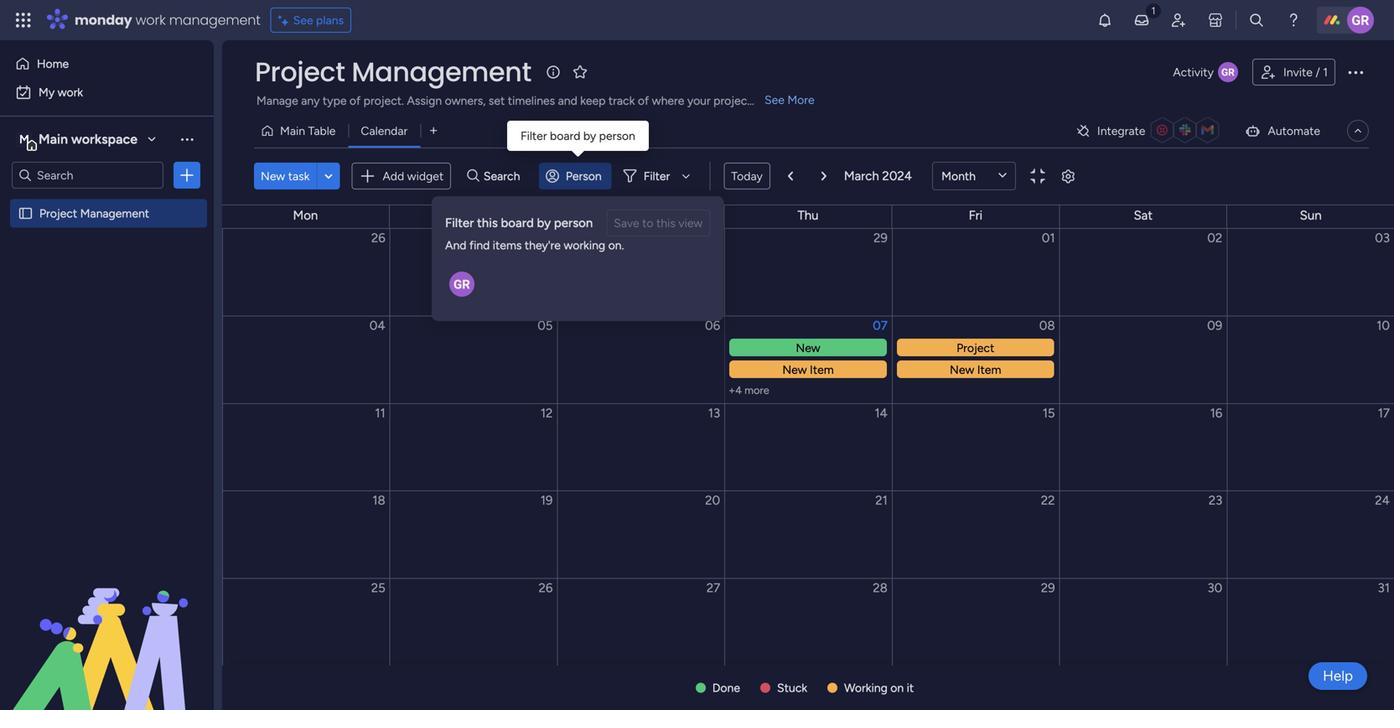 Task type: vqa. For each thing, say whether or not it's contained in the screenshot.
WORKSPACE OPTIONS image
yes



Task type: locate. For each thing, give the bounding box(es) containing it.
see
[[293, 13, 313, 27], [765, 93, 785, 107]]

main left "table"
[[280, 124, 305, 138]]

filter down timelines
[[521, 129, 547, 143]]

Project Management field
[[251, 53, 536, 91]]

calendar button
[[348, 117, 420, 144]]

board
[[550, 129, 581, 143], [501, 215, 534, 230]]

march
[[844, 168, 880, 183]]

project up the any on the top
[[255, 53, 345, 91]]

plans
[[316, 13, 344, 27]]

work right monday at top
[[135, 10, 166, 29]]

select product image
[[15, 12, 32, 29]]

project right "public board" icon
[[39, 206, 77, 221]]

workspace options image
[[179, 131, 195, 147]]

0 horizontal spatial person
[[554, 215, 593, 230]]

my work
[[39, 85, 83, 99]]

calendar
[[361, 124, 408, 138]]

options image right 1
[[1346, 62, 1366, 82]]

filter up and
[[445, 215, 474, 230]]

work right my
[[58, 85, 83, 99]]

person button
[[539, 163, 612, 190]]

0 horizontal spatial work
[[58, 85, 83, 99]]

board up items
[[501, 215, 534, 230]]

of right 'type'
[[350, 94, 361, 108]]

0 horizontal spatial main
[[39, 131, 68, 147]]

automate
[[1268, 124, 1321, 138]]

1 horizontal spatial work
[[135, 10, 166, 29]]

1 vertical spatial see
[[765, 93, 785, 107]]

by down the keep
[[584, 129, 596, 143]]

invite / 1 button
[[1253, 59, 1336, 86]]

see plans
[[293, 13, 344, 27]]

project management
[[255, 53, 532, 91], [39, 206, 149, 221]]

+4
[[729, 384, 742, 397]]

work for my
[[58, 85, 83, 99]]

main inside main table 'button'
[[280, 124, 305, 138]]

1 horizontal spatial of
[[638, 94, 649, 108]]

it
[[907, 681, 914, 695]]

main table button
[[254, 117, 348, 144]]

1 horizontal spatial board
[[550, 129, 581, 143]]

person down track
[[599, 129, 636, 143]]

filter for filter
[[644, 169, 670, 183]]

new task button
[[254, 163, 317, 190]]

main workspace
[[39, 131, 138, 147]]

0 vertical spatial filter
[[521, 129, 547, 143]]

1 horizontal spatial management
[[352, 53, 532, 91]]

add to favorites image
[[572, 63, 589, 80]]

1 vertical spatial filter
[[644, 169, 670, 183]]

1 horizontal spatial filter
[[521, 129, 547, 143]]

see left the more
[[765, 93, 785, 107]]

integrate
[[1098, 124, 1146, 138]]

public board image
[[18, 205, 34, 221]]

project management up project.
[[255, 53, 532, 91]]

search everything image
[[1249, 12, 1266, 29]]

management inside list box
[[80, 206, 149, 221]]

management up assign
[[352, 53, 532, 91]]

1 horizontal spatial see
[[765, 93, 785, 107]]

1 vertical spatial project management
[[39, 206, 149, 221]]

0 horizontal spatial filter
[[445, 215, 474, 230]]

filter button
[[617, 163, 696, 190]]

person
[[599, 129, 636, 143], [554, 215, 593, 230]]

stuck
[[777, 681, 808, 695]]

1 image
[[1146, 1, 1162, 20]]

keep
[[581, 94, 606, 108]]

0 vertical spatial work
[[135, 10, 166, 29]]

see for see plans
[[293, 13, 313, 27]]

activity
[[1174, 65, 1214, 79]]

main inside workspace selection element
[[39, 131, 68, 147]]

board down the and
[[550, 129, 581, 143]]

set
[[489, 94, 505, 108]]

1 vertical spatial management
[[80, 206, 149, 221]]

of
[[350, 94, 361, 108], [638, 94, 649, 108]]

see left plans
[[293, 13, 313, 27]]

main right workspace icon
[[39, 131, 68, 147]]

1 horizontal spatial person
[[599, 129, 636, 143]]

2 horizontal spatial filter
[[644, 169, 670, 183]]

filter inside popup button
[[644, 169, 670, 183]]

list arrow image
[[822, 171, 827, 181]]

Search in workspace field
[[35, 166, 140, 185]]

invite members image
[[1171, 12, 1188, 29]]

management down search in workspace field
[[80, 206, 149, 221]]

manage any type of project. assign owners, set timelines and keep track of where your project stands.
[[257, 94, 792, 108]]

0 vertical spatial board
[[550, 129, 581, 143]]

person up working
[[554, 215, 593, 230]]

list arrow image
[[788, 171, 793, 181]]

filter
[[521, 129, 547, 143], [644, 169, 670, 183], [445, 215, 474, 230]]

filter left arrow down icon
[[644, 169, 670, 183]]

of right track
[[638, 94, 649, 108]]

greg robinson image
[[1348, 7, 1375, 34]]

type
[[323, 94, 347, 108]]

options image down workspace options image
[[179, 167, 195, 184]]

0 horizontal spatial by
[[537, 215, 551, 230]]

0 horizontal spatial options image
[[179, 167, 195, 184]]

this
[[477, 215, 498, 230]]

work inside option
[[58, 85, 83, 99]]

2 vertical spatial filter
[[445, 215, 474, 230]]

by up they're
[[537, 215, 551, 230]]

by
[[584, 129, 596, 143], [537, 215, 551, 230]]

1 horizontal spatial main
[[280, 124, 305, 138]]

1 vertical spatial board
[[501, 215, 534, 230]]

Search field
[[480, 164, 530, 188]]

0 vertical spatial project
[[255, 53, 345, 91]]

0 vertical spatial by
[[584, 129, 596, 143]]

project management down search in workspace field
[[39, 206, 149, 221]]

option
[[0, 198, 214, 202]]

0 vertical spatial see
[[293, 13, 313, 27]]

see plans button
[[271, 8, 352, 33]]

wed
[[628, 208, 654, 223]]

activity button
[[1167, 59, 1246, 86]]

0 vertical spatial options image
[[1346, 62, 1366, 82]]

1 vertical spatial work
[[58, 85, 83, 99]]

1 vertical spatial person
[[554, 215, 593, 230]]

where
[[652, 94, 685, 108]]

project
[[255, 53, 345, 91], [39, 206, 77, 221]]

options image
[[1346, 62, 1366, 82], [179, 167, 195, 184]]

your
[[688, 94, 711, 108]]

assign
[[407, 94, 442, 108]]

timelines
[[508, 94, 555, 108]]

done
[[713, 681, 741, 695]]

0 vertical spatial management
[[352, 53, 532, 91]]

find
[[470, 238, 490, 252]]

integrate button
[[1069, 113, 1231, 148]]

items
[[493, 238, 522, 252]]

monday marketplace image
[[1208, 12, 1224, 29]]

/
[[1316, 65, 1321, 79]]

show board description image
[[543, 64, 563, 81]]

1 horizontal spatial project management
[[255, 53, 532, 91]]

1 vertical spatial project
[[39, 206, 77, 221]]

0 horizontal spatial project
[[39, 206, 77, 221]]

update feed image
[[1134, 12, 1151, 29]]

see more
[[765, 93, 815, 107]]

main
[[280, 124, 305, 138], [39, 131, 68, 147]]

0 vertical spatial person
[[599, 129, 636, 143]]

automate button
[[1238, 117, 1328, 144]]

project.
[[364, 94, 404, 108]]

month
[[942, 169, 976, 183]]

main for main table
[[280, 124, 305, 138]]

0 horizontal spatial management
[[80, 206, 149, 221]]

add view image
[[430, 125, 437, 137]]

management
[[352, 53, 532, 91], [80, 206, 149, 221]]

0 horizontal spatial of
[[350, 94, 361, 108]]

track
[[609, 94, 635, 108]]

0 horizontal spatial see
[[293, 13, 313, 27]]

task
[[288, 169, 310, 183]]

0 horizontal spatial project management
[[39, 206, 149, 221]]

on.
[[609, 238, 624, 252]]

my
[[39, 85, 55, 99]]

1 vertical spatial by
[[537, 215, 551, 230]]

fri
[[969, 208, 983, 223]]

any
[[301, 94, 320, 108]]

see inside button
[[293, 13, 313, 27]]



Task type: describe. For each thing, give the bounding box(es) containing it.
collapse board header image
[[1352, 124, 1365, 138]]

my work option
[[10, 79, 204, 106]]

1 horizontal spatial project
[[255, 53, 345, 91]]

1
[[1324, 65, 1328, 79]]

march 2024
[[844, 168, 913, 183]]

project management inside list box
[[39, 206, 149, 221]]

help
[[1324, 668, 1354, 685]]

main table
[[280, 124, 336, 138]]

widget
[[407, 169, 444, 183]]

+4 more
[[729, 384, 770, 397]]

monday work management
[[75, 10, 261, 29]]

1 horizontal spatial by
[[584, 129, 596, 143]]

0 vertical spatial project management
[[255, 53, 532, 91]]

+4 more link
[[729, 384, 891, 397]]

owners,
[[445, 94, 486, 108]]

main for main workspace
[[39, 131, 68, 147]]

notifications image
[[1097, 12, 1114, 29]]

and
[[445, 238, 467, 252]]

2024
[[883, 168, 913, 183]]

invite
[[1284, 65, 1313, 79]]

filter for filter board by person
[[521, 129, 547, 143]]

project
[[714, 94, 752, 108]]

angle down image
[[325, 170, 333, 182]]

table
[[308, 124, 336, 138]]

mon
[[293, 208, 318, 223]]

sat
[[1134, 208, 1153, 223]]

sun
[[1300, 208, 1322, 223]]

workspace selection element
[[16, 129, 140, 151]]

see more link
[[763, 91, 817, 108]]

workspace
[[71, 131, 138, 147]]

help button
[[1309, 663, 1368, 690]]

home
[[37, 57, 69, 71]]

home link
[[10, 50, 204, 77]]

working on it
[[845, 681, 914, 695]]

working
[[845, 681, 888, 695]]

management
[[169, 10, 261, 29]]

work for monday
[[135, 10, 166, 29]]

more
[[745, 384, 770, 397]]

and
[[558, 94, 578, 108]]

project inside list box
[[39, 206, 77, 221]]

they're
[[525, 238, 561, 252]]

filter this board by person
[[445, 215, 593, 230]]

workspace image
[[16, 130, 33, 148]]

lottie animation element
[[0, 541, 214, 710]]

0 horizontal spatial board
[[501, 215, 534, 230]]

working
[[564, 238, 606, 252]]

my work link
[[10, 79, 204, 106]]

more
[[788, 93, 815, 107]]

new task
[[261, 169, 310, 183]]

on
[[891, 681, 904, 695]]

m
[[19, 132, 29, 146]]

filter board by person
[[521, 129, 636, 143]]

and find items they're working on.
[[445, 238, 624, 252]]

1 of from the left
[[350, 94, 361, 108]]

add widget button
[[352, 162, 451, 189]]

today
[[732, 169, 763, 183]]

tue
[[463, 208, 483, 223]]

help image
[[1286, 12, 1302, 29]]

invite / 1
[[1284, 65, 1328, 79]]

new
[[261, 169, 285, 183]]

add widget
[[383, 169, 444, 183]]

thu
[[798, 208, 819, 223]]

arrow down image
[[676, 166, 696, 186]]

2 of from the left
[[638, 94, 649, 108]]

stands.
[[755, 94, 792, 108]]

1 vertical spatial options image
[[179, 167, 195, 184]]

see for see more
[[765, 93, 785, 107]]

monday
[[75, 10, 132, 29]]

v2 search image
[[467, 167, 480, 186]]

filter for filter this board by person
[[445, 215, 474, 230]]

1 horizontal spatial options image
[[1346, 62, 1366, 82]]

home option
[[10, 50, 204, 77]]

add
[[383, 169, 404, 183]]

project management list box
[[0, 196, 214, 454]]

today button
[[724, 163, 771, 190]]

lottie animation image
[[0, 541, 214, 710]]

person
[[566, 169, 602, 183]]

manage
[[257, 94, 298, 108]]



